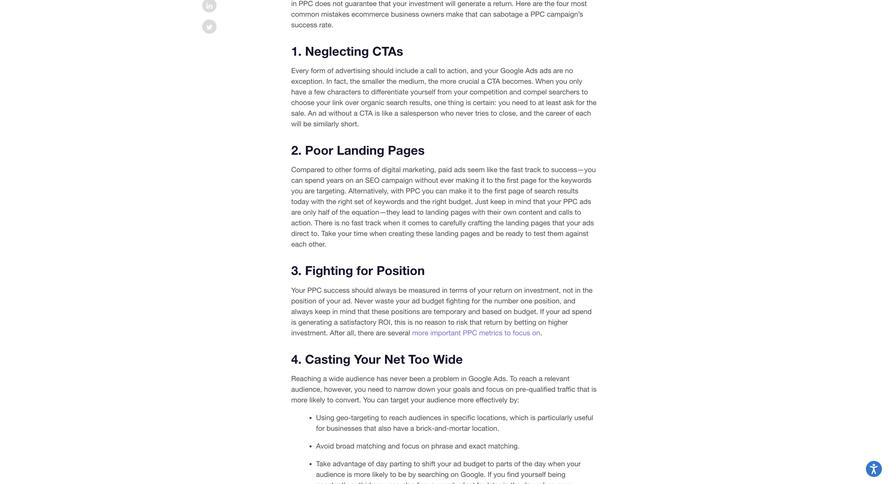 Task type: locate. For each thing, give the bounding box(es) containing it.
similarly
[[314, 120, 339, 128]]

twitter image
[[206, 24, 213, 31]]

on down betting
[[533, 329, 541, 337]]

1 horizontal spatial likely
[[373, 471, 388, 479]]

include
[[396, 66, 419, 75]]

landing up ready
[[506, 219, 529, 227]]

0 vertical spatial like
[[382, 109, 393, 117]]

2 vertical spatial audience
[[316, 471, 345, 479]]

audience down down
[[427, 396, 456, 404]]

reach inside reaching a wide audience has never been a problem in google ads. to reach a relevant audience, however, you need to narrow down your goals and focus on pre-qualified traffic that is more likely to convert. you can target your audience more effectively by:
[[520, 375, 537, 383]]

audience left has on the bottom left
[[346, 375, 375, 383]]

in left terms
[[442, 286, 448, 294]]

0 vertical spatial also
[[379, 425, 392, 433]]

today
[[291, 198, 309, 206]]

to left parts
[[488, 460, 495, 468]]

of up seo
[[374, 166, 380, 174]]

0 horizontal spatial your
[[291, 286, 306, 294]]

1 horizontal spatial right
[[433, 198, 447, 206]]

when down being
[[538, 481, 555, 485]]

spend
[[305, 176, 325, 184], [572, 308, 592, 316]]

0 vertical spatial one
[[435, 98, 447, 107]]

for up content
[[539, 176, 548, 184]]

with up 'crafting'
[[473, 208, 486, 216]]

goals
[[454, 385, 471, 394]]

for inside compared to other forms of digital marketing, paid ads seem like the fast track to success—you can spend years on an seo campaign without ever making it to the first page for the keywords you are targeting. alternatively, with ppc you can make it to the first page of search results today with the right set of keywords and the right budget. just keep in mind that your ppc ads are only half of the equation—they lead to landing pages with their own content and calls to action. there is no fast track when it comes to carefully crafting the landing pages that your ads direct to. take your time when creating these landing pages and be ready to test them against each other.
[[539, 176, 548, 184]]

need up "close,"
[[512, 98, 528, 107]]

1 vertical spatial reach
[[390, 414, 407, 422]]

0 vertical spatial page
[[521, 176, 537, 184]]

are inside every form of advertising should include a call to action, and your google ads ads are no exception. in fact, the smaller the medium, the more crucial a cta becomes. when you only have a few characters to differentiate yourself from your competition and compel searchers to choose your link over organic search results, one thing is certain: you need to at least ask for the sale. an ad without a cta is like a salesperson who never tries to close, and the career of each will be similarly short.
[[554, 66, 564, 75]]

phrase
[[432, 442, 453, 450]]

0 horizontal spatial audience
[[316, 471, 345, 479]]

search inside every form of advertising should include a call to action, and your google ads ads are no exception. in fact, the smaller the medium, the more crucial a cta becomes. when you only have a few characters to differentiate yourself from your competition and compel searchers to choose your link over organic search results, one thing is certain: you need to at least ask for the sale. an ad without a cta is like a salesperson who never tries to close, and the career of each will be similarly short.
[[387, 98, 408, 107]]

your up position
[[291, 286, 306, 294]]

a left "wide"
[[323, 375, 327, 383]]

that down targeting
[[364, 425, 377, 433]]

exact
[[469, 442, 487, 450]]

0 vertical spatial no
[[566, 66, 574, 75]]

ready
[[506, 230, 524, 238]]

for inside the your ppc success should always be measured in terms of your return on investment, not in the position of your ad. never waste your ad budget fighting for the number one position, and always keep in mind that these positions are temporary and based on budget. if your ad spend is generating a satisfactory roi, this is no reason to risk that return by betting on higher investment. after all, there are several
[[472, 297, 481, 305]]

position
[[291, 297, 317, 305]]

yourself inside every form of advertising should include a call to action, and your google ads ads are no exception. in fact, the smaller the medium, the more crucial a cta becomes. when you only have a few characters to differentiate yourself from your competition and compel searchers to choose your link over organic search results, one thing is certain: you need to at least ask for the sale. an ad without a cta is like a salesperson who never tries to close, and the career of each will be similarly short.
[[411, 88, 436, 96]]

you
[[363, 396, 375, 404]]

budget. inside compared to other forms of digital marketing, paid ads seem like the fast track to success—you can spend years on an seo campaign without ever making it to the first page for the keywords you are targeting. alternatively, with ppc you can make it to the first page of search results today with the right set of keywords and the right budget. just keep in mind that your ppc ads are only half of the equation—they lead to landing pages with their own content and calls to action. there is no fast track when it comes to carefully crafting the landing pages that your ads direct to. take your time when creating these landing pages and be ready to test them against each other.
[[449, 198, 473, 206]]

to right targeting
[[381, 414, 388, 422]]

never
[[355, 297, 373, 305]]

0 vertical spatial budget
[[422, 297, 445, 305]]

should
[[373, 66, 394, 75], [352, 286, 373, 294]]

0 vertical spatial mind
[[516, 198, 532, 206]]

spend inside the your ppc success should always be measured in terms of your return on investment, not in the position of your ad. never waste your ad budget fighting for the number one position, and always keep in mind that these positions are temporary and based on budget. if your ad spend is generating a satisfactory roi, this is no reason to risk that return by betting on higher investment. after all, there are several
[[572, 308, 592, 316]]

2 day from the left
[[535, 460, 546, 468]]

the up just
[[483, 187, 493, 195]]

0 horizontal spatial day
[[376, 460, 388, 468]]

audience up constantly
[[316, 471, 345, 479]]

mortar
[[450, 425, 471, 433]]

and left based at the right bottom of the page
[[469, 308, 481, 316]]

1 vertical spatial keywords
[[374, 198, 405, 206]]

parting
[[390, 460, 412, 468]]

no right the there
[[342, 219, 350, 227]]

1 vertical spatial need
[[368, 385, 384, 394]]

focus inside take advantage of day parting to shift your ad budget to parts of the day when your audience is more likely to be by searching on google. if you find yourself being constantly outbid, you can also focus your budget for later in the day, when yo
[[417, 481, 435, 485]]

position,
[[535, 297, 562, 305]]

1 horizontal spatial like
[[487, 166, 498, 174]]

to right tries on the top of the page
[[491, 109, 498, 117]]

wide
[[329, 375, 344, 383]]

1 horizontal spatial mind
[[516, 198, 532, 206]]

mind inside the your ppc success should always be measured in terms of your return on investment, not in the position of your ad. never waste your ad budget fighting for the number one position, and always keep in mind that these positions are temporary and based on budget. if your ad spend is generating a satisfactory roi, this is no reason to risk that return by betting on higher investment. after all, there are several
[[340, 308, 356, 316]]

0 vertical spatial these
[[416, 230, 434, 238]]

relevant
[[545, 375, 570, 383]]

1 vertical spatial google
[[469, 375, 492, 383]]

never up narrow
[[390, 375, 408, 383]]

crucial
[[459, 77, 480, 85]]

should up smaller
[[373, 66, 394, 75]]

based
[[483, 308, 502, 316]]

1 horizontal spatial always
[[375, 286, 397, 294]]

on inside compared to other forms of digital marketing, paid ads seem like the fast track to success—you can spend years on an seo campaign without ever making it to the first page for the keywords you are targeting. alternatively, with ppc you can make it to the first page of search results today with the right set of keywords and the right budget. just keep in mind that your ppc ads are only half of the equation—they lead to landing pages with their own content and calls to action. there is no fast track when it comes to carefully crafting the landing pages that your ads direct to. take your time when creating these landing pages and be ready to test them against each other.
[[346, 176, 354, 184]]

0 horizontal spatial each
[[291, 240, 307, 248]]

1 horizontal spatial without
[[415, 176, 439, 184]]

ppc
[[406, 187, 420, 195], [564, 198, 578, 206], [308, 286, 322, 294], [463, 329, 478, 337]]

0 vertical spatial audience
[[346, 375, 375, 383]]

and-
[[435, 425, 450, 433]]

landing up carefully at top
[[426, 208, 449, 216]]

only up searchers at the top
[[570, 77, 583, 85]]

that
[[534, 198, 546, 206], [553, 219, 565, 227], [358, 308, 370, 316], [470, 318, 482, 326], [578, 385, 590, 394], [364, 425, 377, 433]]

these down comes
[[416, 230, 434, 238]]

like right seem
[[487, 166, 498, 174]]

mind
[[516, 198, 532, 206], [340, 308, 356, 316]]

of up find
[[515, 460, 521, 468]]

1 horizontal spatial only
[[570, 77, 583, 85]]

1 horizontal spatial keep
[[491, 198, 506, 206]]

to right making
[[487, 176, 493, 184]]

results,
[[410, 98, 433, 107]]

1 horizontal spatial these
[[416, 230, 434, 238]]

generating
[[299, 318, 332, 326]]

alternatively,
[[349, 187, 389, 195]]

is right the there
[[335, 219, 340, 227]]

1 vertical spatial take
[[316, 460, 331, 468]]

0 vertical spatial by
[[505, 318, 513, 326]]

1 horizontal spatial search
[[535, 187, 556, 195]]

matching
[[357, 442, 386, 450]]

in down success
[[333, 308, 338, 316]]

are up today
[[305, 187, 315, 195]]

0 vertical spatial take
[[322, 230, 336, 238]]

one inside the your ppc success should always be measured in terms of your return on investment, not in the position of your ad. never waste your ad budget fighting for the number one position, and always keep in mind that these positions are temporary and based on budget. if your ad spend is generating a satisfactory roi, this is no reason to risk that return by betting on higher investment. after all, there are several
[[521, 297, 533, 305]]

budget. inside the your ppc success should always be measured in terms of your return on investment, not in the position of your ad. never waste your ad budget fighting for the number one position, and always keep in mind that these positions are temporary and based on budget. if your ad spend is generating a satisfactory roi, this is no reason to risk that return by betting on higher investment. after all, there are several
[[514, 308, 539, 316]]

poor
[[305, 143, 334, 158]]

1 vertical spatial always
[[291, 308, 313, 316]]

1 vertical spatial no
[[342, 219, 350, 227]]

each inside compared to other forms of digital marketing, paid ads seem like the fast track to success—you can spend years on an seo campaign without ever making it to the first page for the keywords you are targeting. alternatively, with ppc you can make it to the first page of search results today with the right set of keywords and the right budget. just keep in mind that your ppc ads are only half of the equation—they lead to landing pages with their own content and calls to action. there is no fast track when it comes to carefully crafting the landing pages that your ads direct to. take your time when creating these landing pages and be ready to test them against each other.
[[291, 240, 307, 248]]

in inside compared to other forms of digital marketing, paid ads seem like the fast track to success—you can spend years on an seo campaign without ever making it to the first page for the keywords you are targeting. alternatively, with ppc you can make it to the first page of search results today with the right set of keywords and the right budget. just keep in mind that your ppc ads are only half of the equation—they lead to landing pages with their own content and calls to action. there is no fast track when it comes to carefully crafting the landing pages that your ads direct to. take your time when creating these landing pages and be ready to test them against each other.
[[508, 198, 514, 206]]

1 vertical spatial should
[[352, 286, 373, 294]]

using geo-targeting to reach audiences in specific locations, which is particularly useful for businesses that also have a brick-and-mortar location.
[[316, 414, 594, 433]]

be inside every form of advertising should include a call to action, and your google ads ads are no exception. in fact, the smaller the medium, the more crucial a cta becomes. when you only have a few characters to differentiate yourself from your competition and compel searchers to choose your link over organic search results, one thing is certain: you need to at least ask for the sale. an ad without a cta is like a salesperson who never tries to close, and the career of each will be similarly short.
[[304, 120, 312, 128]]

that inside reaching a wide audience has never been a problem in google ads. to reach a relevant audience, however, you need to narrow down your goals and focus on pre-qualified traffic that is more likely to convert. you can target your audience more effectively by:
[[578, 385, 590, 394]]

can inside take advantage of day parting to shift your ad budget to parts of the day when your audience is more likely to be by searching on google. if you find yourself being constantly outbid, you can also focus your budget for later in the day, when yo
[[389, 481, 400, 485]]

1 vertical spatial landing
[[506, 219, 529, 227]]

be inside take advantage of day parting to shift your ad budget to parts of the day when your audience is more likely to be by searching on google. if you find yourself being constantly outbid, you can also focus your budget for later in the day, when yo
[[399, 471, 407, 479]]

you down marketing,
[[422, 187, 434, 195]]

geo-
[[337, 414, 351, 422]]

spend inside compared to other forms of digital marketing, paid ads seem like the fast track to success—you can spend years on an seo campaign without ever making it to the first page for the keywords you are targeting. alternatively, with ppc you can make it to the first page of search results today with the right set of keywords and the right budget. just keep in mind that your ppc ads are only half of the equation—they lead to landing pages with their own content and calls to action. there is no fast track when it comes to carefully crafting the landing pages that your ads direct to. take your time when creating these landing pages and be ready to test them against each other.
[[305, 176, 325, 184]]

like inside every form of advertising should include a call to action, and your google ads ads are no exception. in fact, the smaller the medium, the more crucial a cta becomes. when you only have a few characters to differentiate yourself from your competition and compel searchers to choose your link over organic search results, one thing is certain: you need to at least ask for the sale. an ad without a cta is like a salesperson who never tries to close, and the career of each will be similarly short.
[[382, 109, 393, 117]]

no inside the your ppc success should always be measured in terms of your return on investment, not in the position of your ad. never waste your ad budget fighting for the number one position, and always keep in mind that these positions are temporary and based on budget. if your ad spend is generating a satisfactory roi, this is no reason to risk that return by betting on higher investment. after all, there are several
[[415, 318, 423, 326]]

yourself
[[411, 88, 436, 96], [521, 471, 546, 479]]

betting
[[515, 318, 537, 326]]

other
[[335, 166, 352, 174]]

0 vertical spatial if
[[541, 308, 545, 316]]

investment.
[[291, 329, 328, 337]]

will
[[291, 120, 302, 128]]

by inside the your ppc success should always be measured in terms of your return on investment, not in the position of your ad. never waste your ad budget fighting for the number one position, and always keep in mind that these positions are temporary and based on budget. if your ad spend is generating a satisfactory roi, this is no reason to risk that return by betting on higher investment. after all, there are several
[[505, 318, 513, 326]]

of
[[328, 66, 334, 75], [568, 109, 574, 117], [374, 166, 380, 174], [527, 187, 533, 195], [366, 198, 372, 206], [332, 208, 338, 216], [470, 286, 476, 294], [319, 297, 325, 305], [368, 460, 374, 468], [515, 460, 521, 468]]

need
[[512, 98, 528, 107], [368, 385, 384, 394]]

0 horizontal spatial these
[[372, 308, 390, 316]]

more down goals
[[458, 396, 474, 404]]

right down ever
[[433, 198, 447, 206]]

audience inside take advantage of day parting to shift your ad budget to parts of the day when your audience is more likely to be by searching on google. if you find yourself being constantly outbid, you can also focus your budget for later in the day, when yo
[[316, 471, 345, 479]]

audience,
[[291, 385, 322, 394]]

ad inside take advantage of day parting to shift your ad budget to parts of the day when your audience is more likely to be by searching on google. if you find yourself being constantly outbid, you can also focus your budget for later in the day, when yo
[[454, 460, 462, 468]]

page
[[521, 176, 537, 184], [509, 187, 525, 195]]

page up content
[[521, 176, 537, 184]]

reach inside using geo-targeting to reach audiences in specific locations, which is particularly useful for businesses that also have a brick-and-mortar location.
[[390, 414, 407, 422]]

0 vertical spatial cta
[[487, 77, 501, 85]]

2 vertical spatial pages
[[461, 230, 480, 238]]

that inside using geo-targeting to reach audiences in specific locations, which is particularly useful for businesses that also have a brick-and-mortar location.
[[364, 425, 377, 433]]

0 horizontal spatial always
[[291, 308, 313, 316]]

1 vertical spatial track
[[366, 219, 381, 227]]

0 vertical spatial search
[[387, 98, 408, 107]]

with
[[391, 187, 404, 195], [311, 198, 324, 206], [473, 208, 486, 216]]

without down marketing,
[[415, 176, 439, 184]]

need down has on the bottom left
[[368, 385, 384, 394]]

likely inside reaching a wide audience has never been a problem in google ads. to reach a relevant audience, however, you need to narrow down your goals and focus on pre-qualified traffic that is more likely to convert. you can target your audience more effectively by:
[[310, 396, 325, 404]]

be down position
[[399, 286, 407, 294]]

ad.
[[343, 297, 353, 305]]

0 vertical spatial first
[[507, 176, 519, 184]]

0 horizontal spatial search
[[387, 98, 408, 107]]

position
[[377, 263, 425, 278]]

you
[[556, 77, 568, 85], [499, 98, 511, 107], [291, 187, 303, 195], [422, 187, 434, 195], [355, 385, 366, 394], [494, 471, 506, 479], [375, 481, 387, 485]]

budget down "google." in the bottom of the page
[[453, 481, 475, 485]]

are down the roi,
[[376, 329, 386, 337]]

more important ppc metrics to focus on link
[[413, 329, 541, 337]]

1 horizontal spatial track
[[525, 166, 541, 174]]

have inside every form of advertising should include a call to action, and your google ads ads are no exception. in fact, the smaller the medium, the more crucial a cta becomes. when you only have a few characters to differentiate yourself from your competition and compel searchers to choose your link over organic search results, one thing is certain: you need to at least ask for the sale. an ad without a cta is like a salesperson who never tries to close, and the career of each will be similarly short.
[[291, 88, 307, 96]]

0 horizontal spatial reach
[[390, 414, 407, 422]]

0 horizontal spatial keep
[[315, 308, 331, 316]]

ads inside every form of advertising should include a call to action, and your google ads ads are no exception. in fact, the smaller the medium, the more crucial a cta becomes. when you only have a few characters to differentiate yourself from your competition and compel searchers to choose your link over organic search results, one thing is certain: you need to at least ask for the sale. an ad without a cta is like a salesperson who never tries to close, and the career of each will be similarly short.
[[540, 66, 552, 75]]

focus down searching
[[417, 481, 435, 485]]

1 vertical spatial spend
[[572, 308, 592, 316]]

for up never
[[357, 263, 373, 278]]

1 horizontal spatial budget.
[[514, 308, 539, 316]]

2 horizontal spatial audience
[[427, 396, 456, 404]]

0 horizontal spatial google
[[469, 375, 492, 383]]

0 horizontal spatial only
[[303, 208, 316, 216]]

for right the ask
[[577, 98, 585, 107]]

budget inside the your ppc success should always be measured in terms of your return on investment, not in the position of your ad. never waste your ad budget fighting for the number one position, and always keep in mind that these positions are temporary and based on budget. if your ad spend is generating a satisfactory roi, this is no reason to risk that return by betting on higher investment. after all, there are several
[[422, 297, 445, 305]]

be inside compared to other forms of digital marketing, paid ads seem like the fast track to success—you can spend years on an seo campaign without ever making it to the first page for the keywords you are targeting. alternatively, with ppc you can make it to the first page of search results today with the right set of keywords and the right budget. just keep in mind that your ppc ads are only half of the equation—they lead to landing pages with their own content and calls to action. there is no fast track when it comes to carefully crafting the landing pages that your ads direct to. take your time when creating these landing pages and be ready to test them against each other.
[[496, 230, 504, 238]]

take advantage of day parting to shift your ad budget to parts of the day when your audience is more likely to be by searching on google. if you find yourself being constantly outbid, you can also focus your budget for later in the day, when yo
[[316, 460, 581, 485]]

fact,
[[334, 77, 348, 85]]

never inside reaching a wide audience has never been a problem in google ads. to reach a relevant audience, however, you need to narrow down your goals and focus on pre-qualified traffic that is more likely to convert. you can target your audience more effectively by:
[[390, 375, 408, 383]]

these inside compared to other forms of digital marketing, paid ads seem like the fast track to success—you can spend years on an seo campaign without ever making it to the first page for the keywords you are targeting. alternatively, with ppc you can make it to the first page of search results today with the right set of keywords and the right budget. just keep in mind that your ppc ads are only half of the equation—they lead to landing pages with their own content and calls to action. there is no fast track when it comes to carefully crafting the landing pages that your ads direct to. take your time when creating these landing pages and be ready to test them against each other.
[[416, 230, 434, 238]]

no inside compared to other forms of digital marketing, paid ads seem like the fast track to success—you can spend years on an seo campaign without ever making it to the first page for the keywords you are targeting. alternatively, with ppc you can make it to the first page of search results today with the right set of keywords and the right budget. just keep in mind that your ppc ads are only half of the equation—they lead to landing pages with their own content and calls to action. there is no fast track when it comes to carefully crafting the landing pages that your ads direct to. take your time when creating these landing pages and be ready to test them against each other.
[[342, 219, 350, 227]]

and right "close,"
[[520, 109, 532, 117]]

parts
[[496, 460, 513, 468]]

if inside the your ppc success should always be measured in terms of your return on investment, not in the position of your ad. never waste your ad budget fighting for the number one position, and always keep in mind that these positions are temporary and based on budget. if your ad spend is generating a satisfactory roi, this is no reason to risk that return by betting on higher investment. after all, there are several
[[541, 308, 545, 316]]

0 horizontal spatial track
[[366, 219, 381, 227]]

0 vertical spatial need
[[512, 98, 528, 107]]

shift
[[422, 460, 436, 468]]

crafting
[[468, 219, 492, 227]]

one inside every form of advertising should include a call to action, and your google ads ads are no exception. in fact, the smaller the medium, the more crucial a cta becomes. when you only have a few characters to differentiate yourself from your competition and compel searchers to choose your link over organic search results, one thing is certain: you need to at least ask for the sale. an ad without a cta is like a salesperson who never tries to close, and the career of each will be similarly short.
[[435, 98, 447, 107]]

to inside the your ppc success should always be measured in terms of your return on investment, not in the position of your ad. never waste your ad budget fighting for the number one position, and always keep in mind that these positions are temporary and based on budget. if your ad spend is generating a satisfactory roi, this is no reason to risk that return by betting on higher investment. after all, there are several
[[449, 318, 455, 326]]

of right position
[[319, 297, 325, 305]]

with up the half
[[311, 198, 324, 206]]

roi,
[[379, 318, 393, 326]]

each down direct
[[291, 240, 307, 248]]

pages up carefully at top
[[451, 208, 471, 216]]

number
[[495, 297, 519, 305]]

landing
[[426, 208, 449, 216], [506, 219, 529, 227], [436, 230, 459, 238]]

matching.
[[489, 442, 520, 450]]

success—you
[[552, 166, 596, 174]]

google
[[501, 66, 524, 75], [469, 375, 492, 383]]

keep inside the your ppc success should always be measured in terms of your return on investment, not in the position of your ad. never waste your ad budget fighting for the number one position, and always keep in mind that these positions are temporary and based on budget. if your ad spend is generating a satisfactory roi, this is no reason to risk that return by betting on higher investment. after all, there are several
[[315, 308, 331, 316]]

1 vertical spatial yourself
[[521, 471, 546, 479]]

1 horizontal spatial cta
[[487, 77, 501, 85]]

need inside reaching a wide audience has never been a problem in google ads. to reach a relevant audience, however, you need to narrow down your goals and focus on pre-qualified traffic that is more likely to convert. you can target your audience more effectively by:
[[368, 385, 384, 394]]

by
[[505, 318, 513, 326], [409, 471, 416, 479]]

yourself up results,
[[411, 88, 436, 96]]

in
[[508, 198, 514, 206], [442, 286, 448, 294], [576, 286, 581, 294], [333, 308, 338, 316], [461, 375, 467, 383], [444, 414, 449, 422], [504, 481, 509, 485]]

only inside every form of advertising should include a call to action, and your google ads ads are no exception. in fact, the smaller the medium, the more crucial a cta becomes. when you only have a few characters to differentiate yourself from your competition and compel searchers to choose your link over organic search results, one thing is certain: you need to at least ask for the sale. an ad without a cta is like a salesperson who never tries to close, and the career of each will be similarly short.
[[570, 77, 583, 85]]

compel
[[524, 88, 547, 96]]

is inside compared to other forms of digital marketing, paid ads seem like the fast track to success—you can spend years on an seo campaign without ever making it to the first page for the keywords you are targeting. alternatively, with ppc you can make it to the first page of search results today with the right set of keywords and the right budget. just keep in mind that your ppc ads are only half of the equation—they lead to landing pages with their own content and calls to action. there is no fast track when it comes to carefully crafting the landing pages that your ads direct to. take your time when creating these landing pages and be ready to test them against each other.
[[335, 219, 340, 227]]

to down parting
[[390, 471, 397, 479]]

0 horizontal spatial fast
[[352, 219, 364, 227]]

pages up test
[[531, 219, 551, 227]]

ad up higher
[[562, 308, 570, 316]]

1 horizontal spatial never
[[456, 109, 474, 117]]

without inside every form of advertising should include a call to action, and your google ads ads are no exception. in fact, the smaller the medium, the more crucial a cta becomes. when you only have a few characters to differentiate yourself from your competition and compel searchers to choose your link over organic search results, one thing is certain: you need to at least ask for the sale. an ad without a cta is like a salesperson who never tries to close, and the career of each will be similarly short.
[[329, 109, 352, 117]]

reaching
[[291, 375, 321, 383]]

for
[[577, 98, 585, 107], [539, 176, 548, 184], [357, 263, 373, 278], [472, 297, 481, 305], [316, 425, 325, 433], [477, 481, 486, 485]]

2 horizontal spatial with
[[473, 208, 486, 216]]

search left results
[[535, 187, 556, 195]]

a inside the your ppc success should always be measured in terms of your return on investment, not in the position of your ad. never waste your ad budget fighting for the number one position, and always keep in mind that these positions are temporary and based on budget. if your ad spend is generating a satisfactory roi, this is no reason to risk that return by betting on higher investment. after all, there are several
[[334, 318, 338, 326]]

by:
[[510, 396, 520, 404]]

budget. down make
[[449, 198, 473, 206]]

0 horizontal spatial with
[[311, 198, 324, 206]]

1 horizontal spatial day
[[535, 460, 546, 468]]

positions
[[391, 308, 420, 316]]

is inside reaching a wide audience has never been a problem in google ads. to reach a relevant audience, however, you need to narrow down your goals and focus on pre-qualified traffic that is more likely to convert. you can target your audience more effectively by:
[[592, 385, 597, 394]]

1 horizontal spatial also
[[402, 481, 415, 485]]

on down 'to'
[[506, 385, 514, 394]]

1 vertical spatial by
[[409, 471, 416, 479]]

0 horizontal spatial one
[[435, 98, 447, 107]]

1 horizontal spatial with
[[391, 187, 404, 195]]

a down over
[[354, 109, 358, 117]]

the up 'day,'
[[523, 460, 533, 468]]

0 horizontal spatial no
[[342, 219, 350, 227]]

1. neglecting ctas
[[291, 44, 404, 58]]

in down find
[[504, 481, 509, 485]]

first
[[507, 176, 519, 184], [495, 187, 507, 195]]

ppc up position
[[308, 286, 322, 294]]

to left at
[[530, 98, 537, 107]]

to down has on the bottom left
[[386, 385, 392, 394]]

google inside reaching a wide audience has never been a problem in google ads. to reach a relevant audience, however, you need to narrow down your goals and focus on pre-qualified traffic that is more likely to convert. you can target your audience more effectively by:
[[469, 375, 492, 383]]

if inside take advantage of day parting to shift your ad budget to parts of the day when your audience is more likely to be by searching on google. if you find yourself being constantly outbid, you can also focus your budget for later in the day, when yo
[[488, 471, 492, 479]]

1 vertical spatial without
[[415, 176, 439, 184]]

outbid,
[[351, 481, 373, 485]]

0 horizontal spatial without
[[329, 109, 352, 117]]

1 horizontal spatial reach
[[520, 375, 537, 383]]

creating
[[389, 230, 414, 238]]

2 right from the left
[[433, 198, 447, 206]]

by inside take advantage of day parting to shift your ad budget to parts of the day when your audience is more likely to be by searching on google. if you find yourself being constantly outbid, you can also focus your budget for later in the day, when yo
[[409, 471, 416, 479]]

for right fighting
[[472, 297, 481, 305]]

is right the traffic
[[592, 385, 597, 394]]

0 vertical spatial each
[[576, 109, 592, 117]]

1 horizontal spatial google
[[501, 66, 524, 75]]

no inside every form of advertising should include a call to action, and your google ads ads are no exception. in fact, the smaller the medium, the more crucial a cta becomes. when you only have a few characters to differentiate yourself from your competition and compel searchers to choose your link over organic search results, one thing is certain: you need to at least ask for the sale. an ad without a cta is like a salesperson who never tries to close, and the career of each will be similarly short.
[[566, 66, 574, 75]]

be inside the your ppc success should always be measured in terms of your return on investment, not in the position of your ad. never waste your ad budget fighting for the number one position, and always keep in mind that these positions are temporary and based on budget. if your ad spend is generating a satisfactory roi, this is no reason to risk that return by betting on higher investment. after all, there are several
[[399, 286, 407, 294]]

1 vertical spatial mind
[[340, 308, 356, 316]]

career
[[546, 109, 566, 117]]

there
[[315, 219, 333, 227]]

in inside take advantage of day parting to shift your ad budget to parts of the day when your audience is more likely to be by searching on google. if you find yourself being constantly outbid, you can also focus your budget for later in the day, when yo
[[504, 481, 509, 485]]

and
[[471, 66, 483, 75], [510, 88, 522, 96], [520, 109, 532, 117], [407, 198, 419, 206], [545, 208, 557, 216], [482, 230, 494, 238], [564, 297, 576, 305], [469, 308, 481, 316], [473, 385, 485, 394], [388, 442, 400, 450], [455, 442, 467, 450]]

0 horizontal spatial by
[[409, 471, 416, 479]]

and right goals
[[473, 385, 485, 394]]

ppc down results
[[564, 198, 578, 206]]

1 vertical spatial keep
[[315, 308, 331, 316]]

net
[[385, 352, 405, 367]]

the
[[350, 77, 360, 85], [387, 77, 397, 85], [429, 77, 439, 85], [587, 98, 597, 107], [534, 109, 544, 117], [500, 166, 510, 174], [495, 176, 505, 184], [550, 176, 560, 184], [483, 187, 493, 195], [326, 198, 336, 206], [421, 198, 431, 206], [340, 208, 350, 216], [494, 219, 504, 227], [583, 286, 593, 294], [483, 297, 493, 305], [523, 460, 533, 468], [511, 481, 521, 485]]

traffic
[[558, 385, 576, 394]]

ppc inside the your ppc success should always be measured in terms of your return on investment, not in the position of your ad. never waste your ad budget fighting for the number one position, and always keep in mind that these positions are temporary and based on budget. if your ad spend is generating a satisfactory roi, this is no reason to risk that return by betting on higher investment. after all, there are several
[[308, 286, 322, 294]]

0 horizontal spatial cta
[[360, 109, 373, 117]]

first up their at the right of the page
[[495, 187, 507, 195]]

1 vertical spatial with
[[311, 198, 324, 206]]

0 vertical spatial google
[[501, 66, 524, 75]]

1 horizontal spatial it
[[469, 187, 473, 195]]

of up content
[[527, 187, 533, 195]]

to right metrics
[[505, 329, 511, 337]]

0 horizontal spatial yourself
[[411, 88, 436, 96]]

google up the becomes.
[[501, 66, 524, 75]]

metrics
[[480, 329, 503, 337]]

carefully
[[440, 219, 466, 227]]

0 vertical spatial without
[[329, 109, 352, 117]]

have inside using geo-targeting to reach audiences in specific locations, which is particularly useful for businesses that also have a brick-and-mortar location.
[[394, 425, 409, 433]]

1 day from the left
[[376, 460, 388, 468]]

1 horizontal spatial if
[[541, 308, 545, 316]]

a inside using geo-targeting to reach audiences in specific locations, which is particularly useful for businesses that also have a brick-and-mortar location.
[[411, 425, 415, 433]]

for inside using geo-targeting to reach audiences in specific locations, which is particularly useful for businesses that also have a brick-and-mortar location.
[[316, 425, 325, 433]]

each inside every form of advertising should include a call to action, and your google ads ads are no exception. in fact, the smaller the medium, the more crucial a cta becomes. when you only have a few characters to differentiate yourself from your competition and compel searchers to choose your link over organic search results, one thing is certain: you need to at least ask for the sale. an ad without a cta is like a salesperson who never tries to close, and the career of each will be similarly short.
[[576, 109, 592, 117]]

the down targeting.
[[326, 198, 336, 206]]

1 vertical spatial also
[[402, 481, 415, 485]]

the right seem
[[500, 166, 510, 174]]

1 vertical spatial search
[[535, 187, 556, 195]]

take down the there
[[322, 230, 336, 238]]

on left "google." in the bottom of the page
[[451, 471, 459, 479]]

1 horizontal spatial audience
[[346, 375, 375, 383]]

other.
[[309, 240, 327, 248]]

searching
[[418, 471, 449, 479]]

2 vertical spatial landing
[[436, 230, 459, 238]]

you up you
[[355, 385, 366, 394]]

mind up content
[[516, 198, 532, 206]]

1 horizontal spatial first
[[507, 176, 519, 184]]

on
[[346, 176, 354, 184], [515, 286, 523, 294], [504, 308, 512, 316], [539, 318, 547, 326], [533, 329, 541, 337], [506, 385, 514, 394], [422, 442, 430, 450], [451, 471, 459, 479]]

2 horizontal spatial no
[[566, 66, 574, 75]]

take inside take advantage of day parting to shift your ad budget to parts of the day when your audience is more likely to be by searching on google. if you find yourself being constantly outbid, you can also focus your budget for later in the day, when yo
[[316, 460, 331, 468]]

return down based at the right bottom of the page
[[484, 318, 503, 326]]

keywords
[[562, 176, 592, 184], [374, 198, 405, 206]]

more up 'outbid,'
[[354, 471, 371, 479]]

qualified
[[529, 385, 556, 394]]

1 vertical spatial each
[[291, 240, 307, 248]]

it
[[481, 176, 485, 184], [469, 187, 473, 195], [403, 219, 406, 227]]

seo
[[366, 176, 380, 184]]



Task type: describe. For each thing, give the bounding box(es) containing it.
you right 'outbid,'
[[375, 481, 387, 485]]

them
[[548, 230, 564, 238]]

when up creating
[[383, 219, 401, 227]]

to left test
[[526, 230, 532, 238]]

differentiate
[[371, 88, 409, 96]]

these inside the your ppc success should always be measured in terms of your return on investment, not in the position of your ad. never waste your ad budget fighting for the number one position, and always keep in mind that these positions are temporary and based on budget. if your ad spend is generating a satisfactory roi, this is no reason to risk that return by betting on higher investment. after all, there are several
[[372, 308, 390, 316]]

years
[[327, 176, 344, 184]]

1 horizontal spatial keywords
[[562, 176, 592, 184]]

broad
[[336, 442, 355, 450]]

digital
[[382, 166, 401, 174]]

that up "more important ppc metrics to focus on" "link"
[[470, 318, 482, 326]]

in inside using geo-targeting to reach audiences in specific locations, which is particularly useful for businesses that also have a brick-and-mortar location.
[[444, 414, 449, 422]]

focus down betting
[[513, 329, 531, 337]]

on left phrase
[[422, 442, 430, 450]]

half
[[318, 208, 330, 216]]

0 horizontal spatial keywords
[[374, 198, 405, 206]]

particularly
[[538, 414, 573, 422]]

there
[[358, 329, 374, 337]]

are down today
[[291, 208, 301, 216]]

ad down measured
[[412, 297, 420, 305]]

equation—they
[[352, 208, 400, 216]]

results
[[558, 187, 579, 195]]

when right time
[[370, 230, 387, 238]]

advertising
[[336, 66, 371, 75]]

characters
[[328, 88, 361, 96]]

1 horizontal spatial your
[[354, 352, 381, 367]]

should inside the your ppc success should always be measured in terms of your return on investment, not in the position of your ad. never waste your ad budget fighting for the number one position, and always keep in mind that these positions are temporary and based on budget. if your ad spend is generating a satisfactory roi, this is no reason to risk that return by betting on higher investment. after all, there are several
[[352, 286, 373, 294]]

and inside reaching a wide audience has never been a problem in google ads. to reach a relevant audience, however, you need to narrow down your goals and focus on pre-qualified traffic that is more likely to convert. you can target your audience more effectively by:
[[473, 385, 485, 394]]

the down at
[[534, 109, 544, 117]]

ppc down 'risk'
[[463, 329, 478, 337]]

more inside every form of advertising should include a call to action, and your google ads ads are no exception. in fact, the smaller the medium, the more crucial a cta becomes. when you only have a few characters to differentiate yourself from your competition and compel searchers to choose your link over organic search results, one thing is certain: you need to at least ask for the sale. an ad without a cta is like a salesperson who never tries to close, and the career of each will be similarly short.
[[441, 77, 457, 85]]

for inside take advantage of day parting to shift your ad budget to parts of the day when your audience is more likely to be by searching on google. if you find yourself being constantly outbid, you can also focus your budget for later in the day, when yo
[[477, 481, 486, 485]]

set
[[355, 198, 364, 206]]

focus up parting
[[402, 442, 420, 450]]

the up their at the right of the page
[[495, 176, 505, 184]]

google inside every form of advertising should include a call to action, and your google ads ads are no exception. in fact, the smaller the medium, the more crucial a cta becomes. when you only have a few characters to differentiate yourself from your competition and compel searchers to choose your link over organic search results, one thing is certain: you need to at least ask for the sale. an ad without a cta is like a salesperson who never tries to close, and the career of each will be similarly short.
[[501, 66, 524, 75]]

and down 'crafting'
[[482, 230, 494, 238]]

narrow
[[394, 385, 416, 394]]

like inside compared to other forms of digital marketing, paid ads seem like the fast track to success—you can spend years on an seo campaign without ever making it to the first page for the keywords you are targeting. alternatively, with ppc you can make it to the first page of search results today with the right set of keywords and the right budget. just keep in mind that your ppc ads are only half of the equation—they lead to landing pages with their own content and calls to action. there is no fast track when it comes to carefully crafting the landing pages that your ads direct to. take your time when creating these landing pages and be ready to test them against each other.
[[487, 166, 498, 174]]

a left call
[[421, 66, 425, 75]]

choose
[[291, 98, 315, 107]]

focus inside reaching a wide audience has never been a problem in google ads. to reach a relevant audience, however, you need to narrow down your goals and focus on pre-qualified traffic that is more likely to convert. you can target your audience more effectively by:
[[487, 385, 504, 394]]

of up in
[[328, 66, 334, 75]]

down
[[418, 385, 436, 394]]

and up parting
[[388, 442, 400, 450]]

you up today
[[291, 187, 303, 195]]

success
[[324, 286, 350, 294]]

link
[[333, 98, 343, 107]]

has
[[377, 375, 388, 383]]

0 horizontal spatial first
[[495, 187, 507, 195]]

more down reason
[[413, 329, 429, 337]]

1.
[[291, 44, 302, 58]]

day,
[[523, 481, 536, 485]]

least
[[547, 98, 562, 107]]

searchers
[[549, 88, 580, 96]]

the down find
[[511, 481, 521, 485]]

0 vertical spatial with
[[391, 187, 404, 195]]

to up "years"
[[327, 166, 333, 174]]

action.
[[291, 219, 313, 227]]

using
[[316, 414, 335, 422]]

tries
[[476, 109, 489, 117]]

without inside compared to other forms of digital marketing, paid ads seem like the fast track to success—you can spend years on an seo campaign without ever making it to the first page for the keywords you are targeting. alternatively, with ppc you can make it to the first page of search results today with the right set of keywords and the right budget. just keep in mind that your ppc ads are only half of the equation—they lead to landing pages with their own content and calls to action. there is no fast track when it comes to carefully crafting the landing pages that your ads direct to. take your time when creating these landing pages and be ready to test them against each other.
[[415, 176, 439, 184]]

in inside reaching a wide audience has never been a problem in google ads. to reach a relevant audience, however, you need to narrow down your goals and focus on pre-qualified traffic that is more likely to convert. you can target your audience more effectively by:
[[461, 375, 467, 383]]

0 vertical spatial always
[[375, 286, 397, 294]]

medium,
[[399, 77, 427, 85]]

likely inside take advantage of day parting to shift your ad budget to parts of the day when your audience is more likely to be by searching on google. if you find yourself being constantly outbid, you can also focus your budget for later in the day, when yo
[[373, 471, 388, 479]]

mind inside compared to other forms of digital marketing, paid ads seem like the fast track to success—you can spend years on an seo campaign without ever making it to the first page for the keywords you are targeting. alternatively, with ppc you can make it to the first page of search results today with the right set of keywords and the right budget. just keep in mind that your ppc ads are only half of the equation—they lead to landing pages with their own content and calls to action. there is no fast track when it comes to carefully crafting the landing pages that your ads direct to. take your time when creating these landing pages and be ready to test them against each other.
[[516, 198, 532, 206]]

specific
[[451, 414, 476, 422]]

important
[[431, 329, 461, 337]]

can down compared
[[291, 176, 303, 184]]

being
[[548, 471, 566, 479]]

compared to other forms of digital marketing, paid ads seem like the fast track to success—you can spend years on an seo campaign without ever making it to the first page for the keywords you are targeting. alternatively, with ppc you can make it to the first page of search results today with the right set of keywords and the right budget. just keep in mind that your ppc ads are only half of the equation—they lead to landing pages with their own content and calls to action. there is no fast track when it comes to carefully crafting the landing pages that your ads direct to. take your time when creating these landing pages and be ready to test them against each other.
[[291, 166, 596, 248]]

1 vertical spatial budget
[[464, 460, 486, 468]]

can down ever
[[436, 187, 448, 195]]

and down not
[[564, 297, 576, 305]]

1 vertical spatial it
[[469, 187, 473, 195]]

is up investment.
[[291, 318, 297, 326]]

open accessibe: accessibility options, statement and help image
[[871, 464, 879, 475]]

keep inside compared to other forms of digital marketing, paid ads seem like the fast track to success—you can spend years on an seo campaign without ever making it to the first page for the keywords you are targeting. alternatively, with ppc you can make it to the first page of search results today with the right set of keywords and the right budget. just keep in mind that your ppc ads are only half of the equation—they lead to landing pages with their own content and calls to action. there is no fast track when it comes to carefully crafting the landing pages that your ads direct to. take your time when creating these landing pages and be ready to test them against each other.
[[491, 198, 506, 206]]

not
[[563, 286, 574, 294]]

the down their at the right of the page
[[494, 219, 504, 227]]

the right the half
[[340, 208, 350, 216]]

to right comes
[[432, 219, 438, 227]]

on up number
[[515, 286, 523, 294]]

when up being
[[548, 460, 565, 468]]

0 vertical spatial it
[[481, 176, 485, 184]]

audiences
[[409, 414, 442, 422]]

yourself inside take advantage of day parting to shift your ad budget to parts of the day when your audience is more likely to be by searching on google. if you find yourself being constantly outbid, you can also focus your budget for later in the day, when yo
[[521, 471, 546, 479]]

to left shift on the left of the page
[[414, 460, 420, 468]]

never inside every form of advertising should include a call to action, and your google ads ads are no exception. in fact, the smaller the medium, the more crucial a cta becomes. when you only have a few characters to differentiate yourself from your competition and compel searchers to choose your link over organic search results, one thing is certain: you need to at least ask for the sale. an ad without a cta is like a salesperson who never tries to close, and the career of each will be similarly short.
[[456, 109, 474, 117]]

is down the organic
[[375, 109, 380, 117]]

can inside reaching a wide audience has never been a problem in google ads. to reach a relevant audience, however, you need to narrow down your goals and focus on pre-qualified traffic that is more likely to convert. you can target your audience more effectively by:
[[377, 396, 389, 404]]

a down 'differentiate'
[[395, 109, 399, 117]]

1 vertical spatial return
[[484, 318, 503, 326]]

targeting
[[351, 414, 379, 422]]

ad inside every form of advertising should include a call to action, and your google ads ads are no exception. in fact, the smaller the medium, the more crucial a cta becomes. when you only have a few characters to differentiate yourself from your competition and compel searchers to choose your link over organic search results, one thing is certain: you need to at least ask for the sale. an ad without a cta is like a salesperson who never tries to close, and the career of each will be similarly short.
[[319, 109, 327, 117]]

target
[[391, 396, 409, 404]]

against
[[566, 230, 589, 238]]

the up 'differentiate'
[[387, 77, 397, 85]]

that up them on the top right
[[553, 219, 565, 227]]

to up comes
[[418, 208, 424, 216]]

on down number
[[504, 308, 512, 316]]

and up crucial
[[471, 66, 483, 75]]

of right the half
[[332, 208, 338, 216]]

find
[[508, 471, 519, 479]]

0 vertical spatial landing
[[426, 208, 449, 216]]

locations,
[[478, 414, 508, 422]]

1 horizontal spatial fast
[[512, 166, 523, 174]]

also inside using geo-targeting to reach audiences in specific locations, which is particularly useful for businesses that also have a brick-and-mortar location.
[[379, 425, 392, 433]]

on up "."
[[539, 318, 547, 326]]

time
[[354, 230, 368, 238]]

of down the ask
[[568, 109, 574, 117]]

you inside reaching a wide audience has never been a problem in google ads. to reach a relevant audience, however, you need to narrow down your goals and focus on pre-qualified traffic that is more likely to convert. you can target your audience more effectively by:
[[355, 385, 366, 394]]

temporary
[[434, 308, 467, 316]]

should inside every form of advertising should include a call to action, and your google ads ads are no exception. in fact, the smaller the medium, the more crucial a cta becomes. when you only have a few characters to differentiate yourself from your competition and compel searchers to choose your link over organic search results, one thing is certain: you need to at least ask for the sale. an ad without a cta is like a salesperson who never tries to close, and the career of each will be similarly short.
[[373, 66, 394, 75]]

who
[[441, 109, 454, 117]]

is inside using geo-targeting to reach audiences in specific locations, which is particularly useful for businesses that also have a brick-and-mortar location.
[[531, 414, 536, 422]]

however,
[[324, 385, 353, 394]]

marketing,
[[403, 166, 437, 174]]

1 vertical spatial pages
[[531, 219, 551, 227]]

to down however,
[[327, 396, 334, 404]]

0 vertical spatial pages
[[451, 208, 471, 216]]

lead
[[402, 208, 416, 216]]

neglecting
[[305, 44, 369, 58]]

exception.
[[291, 77, 325, 85]]

more inside take advantage of day parting to shift your ad budget to parts of the day when your audience is more likely to be by searching on google. if you find yourself being constantly outbid, you can also focus your budget for later in the day, when yo
[[354, 471, 371, 479]]

thing
[[449, 98, 464, 107]]

2 vertical spatial budget
[[453, 481, 475, 485]]

1 right from the left
[[338, 198, 353, 206]]

and down the becomes.
[[510, 88, 522, 96]]

the up comes
[[421, 198, 431, 206]]

seem
[[468, 166, 485, 174]]

reason
[[425, 318, 447, 326]]

for inside every form of advertising should include a call to action, and your google ads ads are no exception. in fact, the smaller the medium, the more crucial a cta becomes. when you only have a few characters to differentiate yourself from your competition and compel searchers to choose your link over organic search results, one thing is certain: you need to at least ask for the sale. an ad without a cta is like a salesperson who never tries to close, and the career of each will be similarly short.
[[577, 98, 585, 107]]

ads.
[[494, 375, 508, 383]]

the up results
[[550, 176, 560, 184]]

the right the ask
[[587, 98, 597, 107]]

of right terms
[[470, 286, 476, 294]]

a up "qualified"
[[539, 375, 543, 383]]

just
[[475, 198, 489, 206]]

2. poor landing pages
[[291, 143, 425, 158]]

is right this
[[408, 318, 413, 326]]

to up the organic
[[363, 88, 369, 96]]

pre-
[[516, 385, 529, 394]]

1 vertical spatial audience
[[427, 396, 456, 404]]

all,
[[347, 329, 356, 337]]

content
[[519, 208, 543, 216]]

1 vertical spatial cta
[[360, 109, 373, 117]]

the down call
[[429, 77, 439, 85]]

of right set
[[366, 198, 372, 206]]

that up content
[[534, 198, 546, 206]]

to inside using geo-targeting to reach audiences in specific locations, which is particularly useful for businesses that also have a brick-and-mortar location.
[[381, 414, 388, 422]]

short.
[[341, 120, 359, 128]]

terms
[[450, 286, 468, 294]]

useful
[[575, 414, 594, 422]]

making
[[456, 176, 479, 184]]

search inside compared to other forms of digital marketing, paid ads seem like the fast track to success—you can spend years on an seo campaign without ever making it to the first page for the keywords you are targeting. alternatively, with ppc you can make it to the first page of search results today with the right set of keywords and the right budget. just keep in mind that your ppc ads are only half of the equation—they lead to landing pages with their own content and calls to action. there is no fast track when it comes to carefully crafting the landing pages that your ads direct to. take your time when creating these landing pages and be ready to test them against each other.
[[535, 187, 556, 195]]

several
[[388, 329, 411, 337]]

linkedin image
[[207, 2, 213, 9]]

your inside the your ppc success should always be measured in terms of your return on investment, not in the position of your ad. never waste your ad budget fighting for the number one position, and always keep in mind that these positions are temporary and based on budget. if your ad spend is generating a satisfactory roi, this is no reason to risk that return by betting on higher investment. after all, there are several
[[291, 286, 306, 294]]

is right thing
[[466, 98, 471, 107]]

you up searchers at the top
[[556, 77, 568, 85]]

and left calls
[[545, 208, 557, 216]]

form
[[311, 66, 326, 75]]

campaign
[[382, 176, 413, 184]]

is inside take advantage of day parting to shift your ad budget to parts of the day when your audience is more likely to be by searching on google. if you find yourself being constantly outbid, you can also focus your budget for later in the day, when yo
[[347, 471, 352, 479]]

advantage
[[333, 460, 366, 468]]

you up "close,"
[[499, 98, 511, 107]]

on inside take advantage of day parting to shift your ad budget to parts of the day when your audience is more likely to be by searching on google. if you find yourself being constantly outbid, you can also focus your budget for later in the day, when yo
[[451, 471, 459, 479]]

after
[[330, 329, 345, 337]]

problem
[[433, 375, 460, 383]]

a up competition
[[482, 77, 485, 85]]

take inside compared to other forms of digital marketing, paid ads seem like the fast track to success—you can spend years on an seo campaign without ever making it to the first page for the keywords you are targeting. alternatively, with ppc you can make it to the first page of search results today with the right set of keywords and the right budget. just keep in mind that your ppc ads are only half of the equation—they lead to landing pages with their own content and calls to action. there is no fast track when it comes to carefully crafting the landing pages that your ads direct to. take your time when creating these landing pages and be ready to test them against each other.
[[322, 230, 336, 238]]

ads
[[526, 66, 538, 75]]

you up later
[[494, 471, 506, 479]]

need inside every form of advertising should include a call to action, and your google ads ads are no exception. in fact, the smaller the medium, the more crucial a cta becomes. when you only have a few characters to differentiate yourself from your competition and compel searchers to choose your link over organic search results, one thing is certain: you need to at least ask for the sale. an ad without a cta is like a salesperson who never tries to close, and the career of each will be similarly short.
[[512, 98, 528, 107]]

own
[[504, 208, 517, 216]]

0 vertical spatial track
[[525, 166, 541, 174]]

make
[[450, 187, 467, 195]]

more down audience,
[[291, 396, 308, 404]]

to up just
[[475, 187, 481, 195]]

competition
[[470, 88, 508, 96]]

0 vertical spatial return
[[494, 286, 513, 294]]

3.
[[291, 263, 302, 278]]

forms
[[354, 166, 372, 174]]

calls
[[559, 208, 573, 216]]

the down advertising at left top
[[350, 77, 360, 85]]

the right not
[[583, 286, 593, 294]]

over
[[345, 98, 359, 107]]

ctas
[[373, 44, 404, 58]]

to right searchers at the top
[[582, 88, 588, 96]]

a left few
[[309, 88, 312, 96]]

a up down
[[428, 375, 431, 383]]

to right call
[[439, 66, 446, 75]]

that down never
[[358, 308, 370, 316]]

salesperson
[[401, 109, 439, 117]]

the up based at the right bottom of the page
[[483, 297, 493, 305]]

later
[[488, 481, 502, 485]]

direct
[[291, 230, 309, 238]]

only inside compared to other forms of digital marketing, paid ads seem like the fast track to success—you can spend years on an seo campaign without ever making it to the first page for the keywords you are targeting. alternatively, with ppc you can make it to the first page of search results today with the right set of keywords and the right budget. just keep in mind that your ppc ads are only half of the equation—they lead to landing pages with their own content and calls to action. there is no fast track when it comes to carefully crafting the landing pages that your ads direct to. take your time when creating these landing pages and be ready to test them against each other.
[[303, 208, 316, 216]]

also inside take advantage of day parting to shift your ad budget to parts of the day when your audience is more likely to be by searching on google. if you find yourself being constantly outbid, you can also focus your budget for later in the day, when yo
[[402, 481, 415, 485]]

an
[[308, 109, 317, 117]]

to left success—you
[[543, 166, 550, 174]]

paid
[[439, 166, 452, 174]]

of down matching
[[368, 460, 374, 468]]

1 vertical spatial page
[[509, 187, 525, 195]]

are up reason
[[422, 308, 432, 316]]

sale.
[[291, 109, 306, 117]]

action,
[[448, 66, 469, 75]]

convert.
[[336, 396, 361, 404]]

0 horizontal spatial it
[[403, 219, 406, 227]]

on inside reaching a wide audience has never been a problem in google ads. to reach a relevant audience, however, you need to narrow down your goals and focus on pre-qualified traffic that is more likely to convert. you can target your audience more effectively by:
[[506, 385, 514, 394]]

in right not
[[576, 286, 581, 294]]

and up lead
[[407, 198, 419, 206]]



Task type: vqa. For each thing, say whether or not it's contained in the screenshot.
the right HAVE
yes



